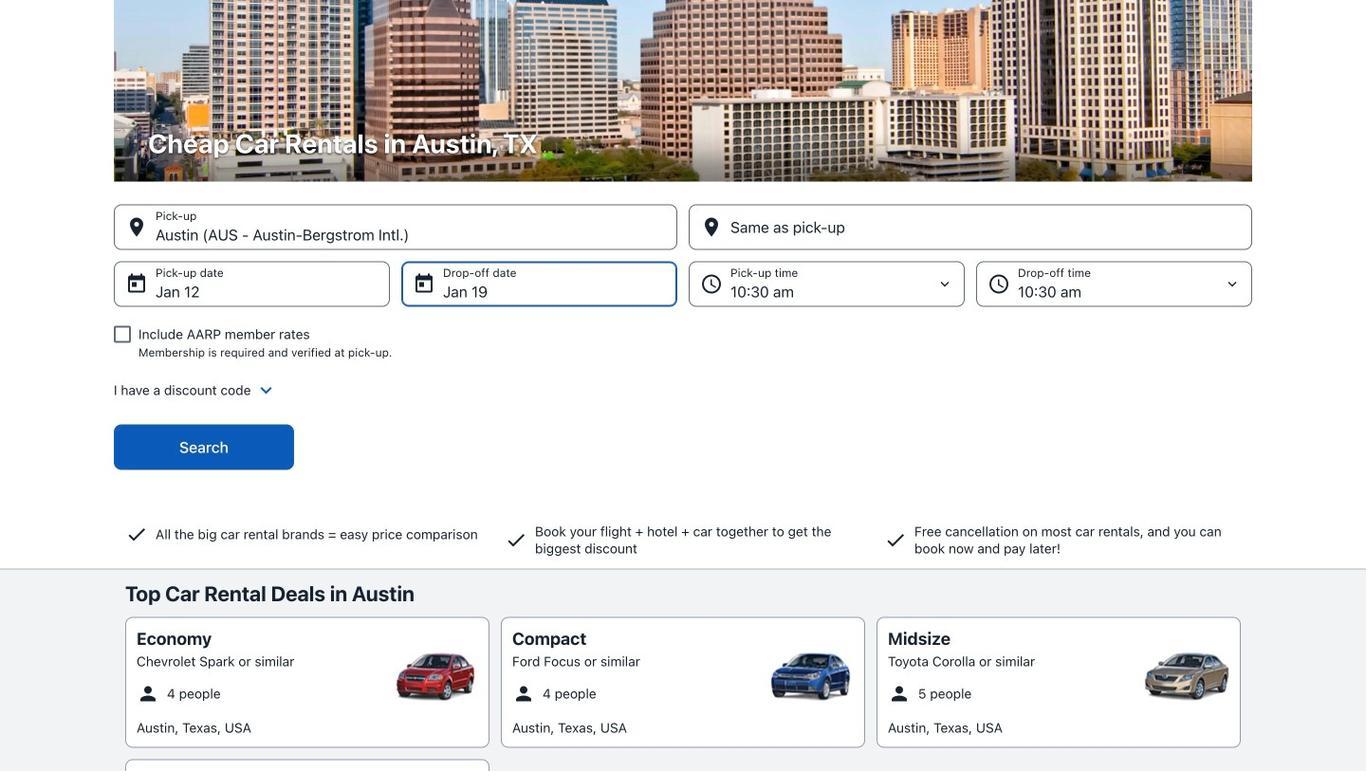 Task type: locate. For each thing, give the bounding box(es) containing it.
0 horizontal spatial small image
[[137, 683, 159, 705]]

small image
[[137, 683, 159, 705], [888, 683, 911, 705]]

small image for toyota corolla image
[[888, 683, 911, 705]]

toyota corolla image
[[1144, 653, 1230, 701]]

1 horizontal spatial small image
[[888, 683, 911, 705]]

chevrolet spark image
[[393, 653, 478, 701]]

ford focus image
[[769, 653, 854, 701]]

1 small image from the left
[[137, 683, 159, 705]]

2 small image from the left
[[888, 683, 911, 705]]



Task type: vqa. For each thing, say whether or not it's contained in the screenshot.
Previous month icon
no



Task type: describe. For each thing, give the bounding box(es) containing it.
small image for chevrolet spark image on the bottom of the page
[[137, 683, 159, 705]]

small image
[[512, 683, 535, 705]]

breadcrumbs region
[[0, 0, 1366, 570]]



